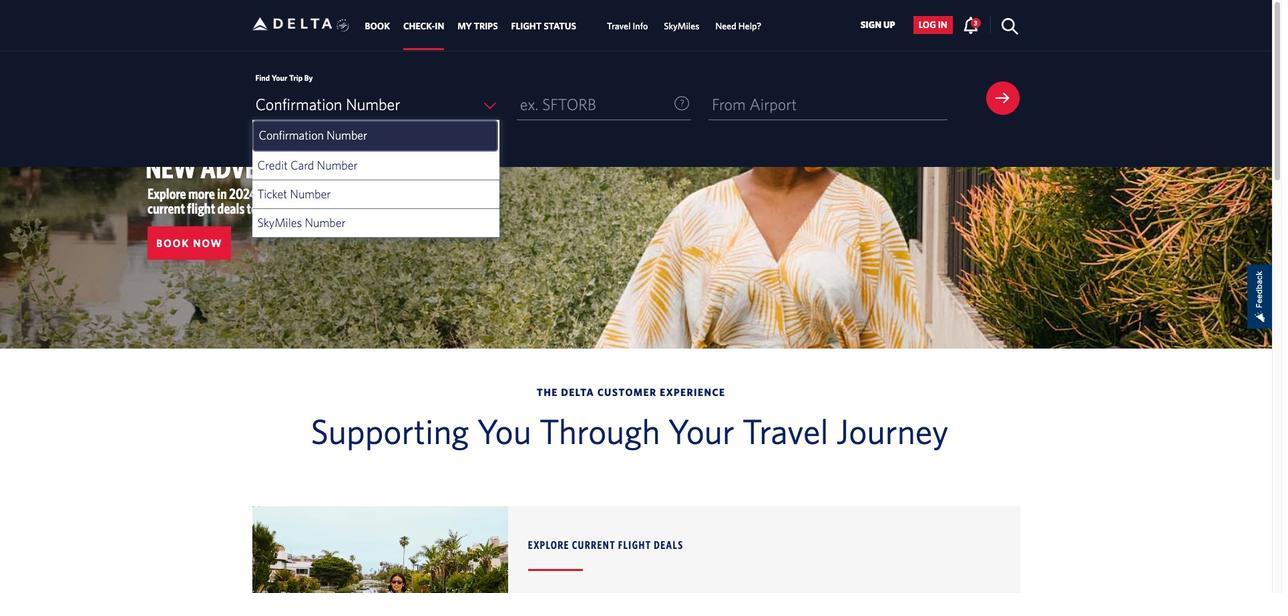 Task type: vqa. For each thing, say whether or not it's contained in the screenshot.
Confirmation Number to the bottom
yes



Task type: describe. For each thing, give the bounding box(es) containing it.
flight status
[[512, 21, 576, 32]]

credit
[[258, 158, 288, 172]]

up
[[884, 20, 896, 30]]

sign up link
[[856, 16, 901, 34]]

delta
[[561, 387, 595, 398]]

explore for explore more in 2024 when you book from our current flight deals to exciting destinations.
[[148, 185, 186, 202]]

you
[[289, 185, 308, 202]]

you
[[477, 411, 532, 451]]

sign
[[861, 20, 882, 30]]

book now link
[[148, 227, 231, 260]]

find your trip by
[[256, 73, 313, 82]]

need help?
[[716, 21, 762, 32]]

list box containing confirmation number
[[252, 120, 500, 238]]

credit card number option
[[252, 152, 500, 180]]

book
[[310, 185, 336, 202]]

explore current flight deals
[[528, 539, 684, 551]]

from
[[712, 95, 746, 114]]

in inside button
[[939, 20, 948, 30]]

ticket
[[258, 187, 287, 201]]

1 vertical spatial travel
[[743, 411, 829, 451]]

1 horizontal spatial your
[[668, 411, 735, 451]]

credit card number
[[258, 158, 358, 172]]

the
[[537, 387, 558, 398]]

1 new from the top
[[146, 121, 196, 155]]

when
[[259, 185, 287, 202]]

2024
[[229, 185, 257, 202]]

the delta customer experience
[[537, 387, 726, 398]]

card
[[291, 158, 314, 172]]

journey
[[837, 411, 949, 451]]

travel info
[[607, 21, 648, 32]]

year,
[[201, 121, 262, 155]]

exciting
[[260, 200, 300, 216]]

ticket number option
[[252, 180, 500, 209]]

Confirmation Number field
[[252, 89, 500, 120]]

new year, new adventures
[[146, 121, 341, 184]]

trips
[[474, 21, 498, 32]]

through
[[540, 411, 660, 451]]

log
[[919, 20, 937, 30]]

book now
[[156, 237, 223, 249]]

experience
[[660, 387, 726, 398]]

from airport link
[[709, 89, 948, 120]]

travel inside tab list
[[607, 21, 631, 32]]

from airport
[[712, 95, 797, 114]]

confirmation number option
[[254, 122, 497, 150]]

our
[[365, 185, 382, 202]]

supporting you through your travel journey
[[311, 411, 949, 451]]

skymiles link
[[664, 14, 700, 38]]

help?
[[739, 21, 762, 32]]

need help? link
[[716, 14, 762, 38]]

3 link
[[963, 16, 981, 33]]

flight status link
[[512, 14, 576, 38]]

number for the skymiles number option
[[305, 216, 346, 230]]

need
[[716, 21, 737, 32]]

to
[[247, 200, 258, 216]]

log in button
[[914, 16, 953, 34]]

destinations.
[[303, 200, 369, 216]]

number up from
[[317, 158, 358, 172]]

current
[[572, 539, 616, 551]]

flight
[[512, 21, 542, 32]]



Task type: locate. For each thing, give the bounding box(es) containing it.
explore current flight deals link
[[528, 537, 988, 593]]

explore left more
[[148, 185, 186, 202]]

new left year,
[[146, 121, 196, 155]]

my trips
[[458, 21, 498, 32]]

my trips link
[[458, 14, 498, 38]]

1 horizontal spatial in
[[939, 20, 948, 30]]

explore more in 2024 when you book from our current flight deals to exciting destinations.
[[148, 185, 382, 216]]

2 new from the top
[[146, 150, 196, 184]]

deals
[[218, 200, 245, 216]]

book inside tab list
[[365, 21, 390, 32]]

0 vertical spatial in
[[939, 20, 948, 30]]

0 vertical spatial book
[[365, 21, 390, 32]]

skymiles number option
[[252, 209, 500, 238]]

skymiles
[[664, 21, 700, 32], [258, 216, 302, 230]]

now
[[193, 237, 223, 249]]

number down book
[[305, 216, 346, 230]]

0 horizontal spatial explore
[[148, 185, 186, 202]]

flight
[[187, 200, 215, 216]]

trip
[[289, 73, 303, 82]]

1 horizontal spatial explore
[[528, 539, 570, 551]]

in
[[435, 21, 444, 32]]

in right more
[[217, 185, 227, 202]]

tab list containing book
[[358, 0, 770, 50]]

skymiles for skymiles
[[664, 21, 700, 32]]

check-in link
[[404, 14, 444, 38]]

book right skyteam image
[[365, 21, 390, 32]]

0 vertical spatial your
[[272, 73, 288, 82]]

your left trip
[[272, 73, 288, 82]]

adventures
[[201, 150, 341, 184]]

delta air lines image
[[252, 3, 332, 45]]

explore for explore current flight deals
[[528, 539, 570, 551]]

tab list
[[358, 0, 770, 50]]

number down confirmation number field
[[327, 128, 367, 142]]

confirmation number
[[256, 95, 400, 114], [259, 128, 367, 142]]

confirmation up card
[[259, 128, 324, 142]]

log in
[[919, 20, 948, 30]]

deals
[[654, 539, 684, 551]]

confirmation inside confirmation number field
[[256, 95, 342, 114]]

confirmation number inside option
[[259, 128, 367, 142]]

number for confirmation number option
[[327, 128, 367, 142]]

0 horizontal spatial in
[[217, 185, 227, 202]]

skymiles for skymiles number
[[258, 216, 302, 230]]

flight
[[618, 539, 652, 551]]

explore inside explore more in 2024 when you book from our current flight deals to exciting destinations.
[[148, 185, 186, 202]]

0 horizontal spatial book
[[156, 237, 190, 249]]

confirmation
[[256, 95, 342, 114], [259, 128, 324, 142]]

1 vertical spatial skymiles
[[258, 216, 302, 230]]

0 vertical spatial skymiles
[[664, 21, 700, 32]]

new up more
[[146, 150, 196, 184]]

explore left current in the bottom of the page
[[528, 539, 570, 551]]

1 vertical spatial confirmation
[[259, 128, 324, 142]]

status
[[544, 21, 576, 32]]

skyteam image
[[337, 5, 349, 46]]

travel
[[607, 21, 631, 32], [743, 411, 829, 451]]

book left now on the top of page
[[156, 237, 190, 249]]

0 vertical spatial confirmation
[[256, 95, 342, 114]]

check-in
[[404, 21, 444, 32]]

in
[[939, 20, 948, 30], [217, 185, 227, 202]]

1 horizontal spatial skymiles
[[664, 21, 700, 32]]

your
[[272, 73, 288, 82], [668, 411, 735, 451]]

confirmation number up credit card number
[[259, 128, 367, 142]]

travel info link
[[607, 14, 648, 38]]

1 vertical spatial book
[[156, 237, 190, 249]]

book
[[365, 21, 390, 32], [156, 237, 190, 249]]

ticket number
[[258, 187, 331, 201]]

in right log
[[939, 20, 948, 30]]

confirmation number inside field
[[256, 95, 400, 114]]

my
[[458, 21, 472, 32]]

1 vertical spatial explore
[[528, 539, 570, 551]]

0 horizontal spatial travel
[[607, 21, 631, 32]]

skymiles inside option
[[258, 216, 302, 230]]

number for ticket number option
[[290, 187, 331, 201]]

explore more in 2024 when you book from our current flight deals to exciting destinations. link
[[148, 185, 382, 216]]

confirmation inside confirmation number option
[[259, 128, 324, 142]]

1 vertical spatial your
[[668, 411, 735, 451]]

your down experience
[[668, 411, 735, 451]]

1 vertical spatial confirmation number
[[259, 128, 367, 142]]

airport
[[750, 95, 797, 114]]

supporting
[[311, 411, 469, 451]]

current
[[148, 200, 185, 216]]

number down credit card number
[[290, 187, 331, 201]]

from
[[338, 185, 363, 202]]

0 vertical spatial explore
[[148, 185, 186, 202]]

skymiles right info
[[664, 21, 700, 32]]

skymiles number
[[258, 216, 346, 230]]

skymiles down ticket on the top left of the page
[[258, 216, 302, 230]]

1 horizontal spatial book
[[365, 21, 390, 32]]

info
[[633, 21, 648, 32]]

number inside field
[[346, 95, 400, 114]]

check-
[[404, 21, 435, 32]]

more
[[188, 185, 215, 202]]

book link
[[365, 14, 390, 38]]

find
[[256, 73, 270, 82]]

confirmation down trip
[[256, 95, 342, 114]]

0 vertical spatial travel
[[607, 21, 631, 32]]

0 horizontal spatial skymiles
[[258, 216, 302, 230]]

0 horizontal spatial your
[[272, 73, 288, 82]]

new
[[146, 121, 196, 155], [146, 150, 196, 184]]

number
[[346, 95, 400, 114], [327, 128, 367, 142], [317, 158, 358, 172], [290, 187, 331, 201], [305, 216, 346, 230]]

in inside explore more in 2024 when you book from our current flight deals to exciting destinations.
[[217, 185, 227, 202]]

0 vertical spatial confirmation number
[[256, 95, 400, 114]]

1 vertical spatial in
[[217, 185, 227, 202]]

customer
[[598, 387, 657, 398]]

by
[[304, 73, 313, 82]]

list box
[[252, 120, 500, 238]]

confirmation number down the by
[[256, 95, 400, 114]]

book for book
[[365, 21, 390, 32]]

explore
[[148, 185, 186, 202], [528, 539, 570, 551]]

book for book now
[[156, 237, 190, 249]]

sign up
[[861, 20, 896, 30]]

1 horizontal spatial travel
[[743, 411, 829, 451]]

skymiles inside tab list
[[664, 21, 700, 32]]

number up confirmation number option
[[346, 95, 400, 114]]

3
[[974, 19, 978, 27]]



